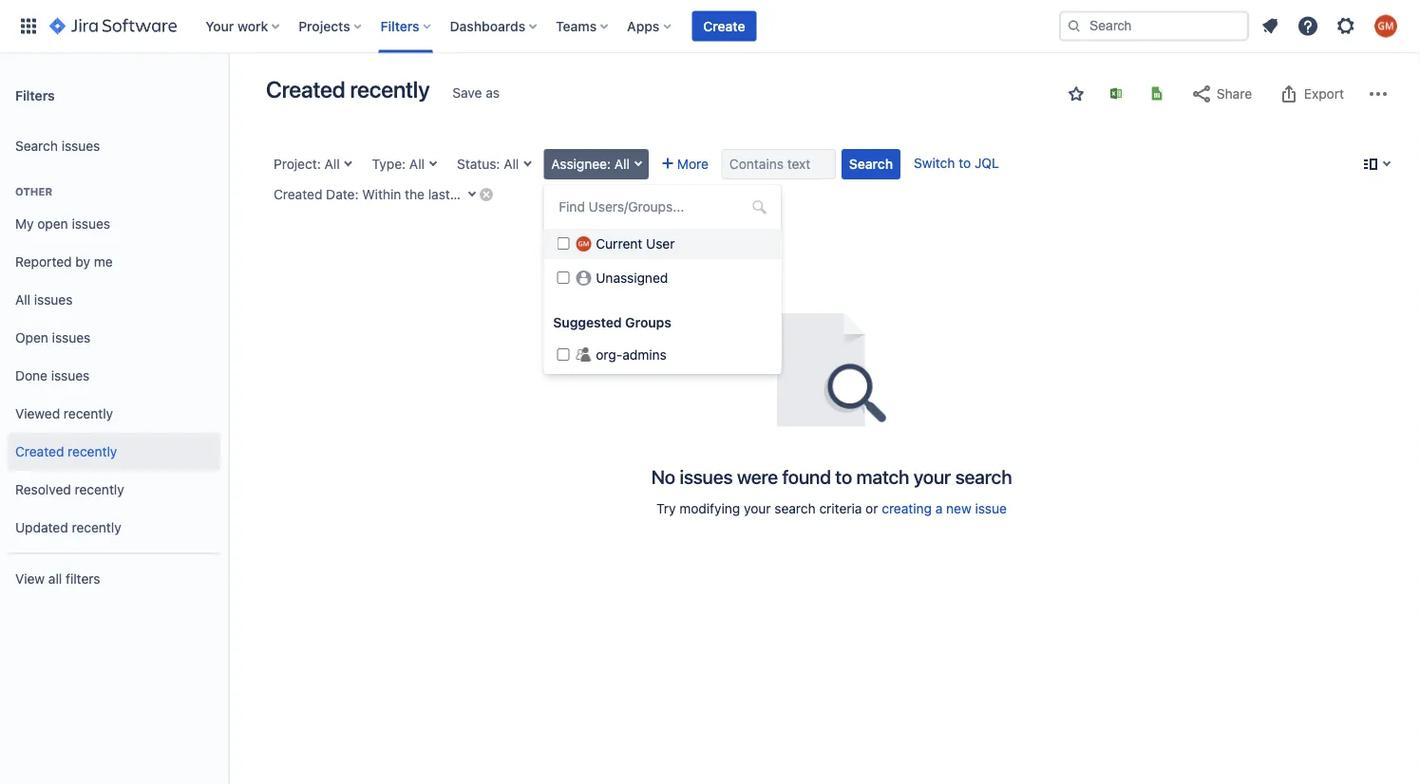 Task type: locate. For each thing, give the bounding box(es) containing it.
issues for done issues
[[51, 368, 90, 384]]

created down viewed at the left of page
[[15, 444, 64, 460]]

0 vertical spatial search
[[955, 465, 1012, 488]]

search
[[15, 138, 58, 154], [849, 156, 893, 172]]

your down were
[[744, 501, 771, 517]]

1 vertical spatial search
[[774, 501, 816, 517]]

done issues link
[[8, 357, 220, 395]]

or
[[865, 501, 878, 517]]

viewed recently
[[15, 406, 113, 422]]

0 horizontal spatial to
[[835, 465, 852, 488]]

suggested
[[553, 315, 622, 331]]

all right status:
[[504, 156, 519, 172]]

issues for no issues were found to match your search
[[680, 465, 733, 488]]

as
[[486, 85, 500, 101]]

project:
[[274, 156, 321, 172]]

jql
[[975, 155, 999, 171]]

1 horizontal spatial your
[[914, 465, 951, 488]]

switch to jql link
[[914, 155, 999, 171]]

primary element
[[11, 0, 1059, 53]]

your profile and settings image
[[1374, 15, 1397, 38]]

issues for all issues
[[34, 292, 73, 308]]

share
[[1217, 86, 1252, 102]]

search issues
[[15, 138, 100, 154]]

unassigned
[[596, 270, 668, 286]]

0 horizontal spatial created recently
[[15, 444, 117, 460]]

issues for open issues
[[52, 330, 90, 346]]

1 horizontal spatial search
[[955, 465, 1012, 488]]

created recently inside other group
[[15, 444, 117, 460]]

banner containing your work
[[0, 0, 1420, 53]]

criteria
[[819, 501, 862, 517]]

1
[[454, 187, 460, 202]]

creating a new issue link
[[882, 501, 1007, 517]]

reported by me
[[15, 254, 113, 270]]

work
[[237, 18, 268, 34]]

recently down filters dropdown button
[[350, 76, 430, 103]]

1 horizontal spatial to
[[959, 155, 971, 171]]

created recently link
[[8, 433, 220, 471]]

2 vertical spatial created
[[15, 444, 64, 460]]

all right type:
[[409, 156, 425, 172]]

filters
[[381, 18, 419, 34], [15, 87, 55, 103]]

recently
[[350, 76, 430, 103], [64, 406, 113, 422], [68, 444, 117, 460], [75, 482, 124, 498], [72, 520, 121, 536]]

all for type: all
[[409, 156, 425, 172]]

remove criteria image
[[479, 187, 494, 202]]

your work button
[[200, 11, 287, 41]]

your up a
[[914, 465, 951, 488]]

0 horizontal spatial search
[[774, 501, 816, 517]]

1 vertical spatial your
[[744, 501, 771, 517]]

other group
[[8, 165, 220, 553]]

groups
[[625, 315, 671, 331]]

all issues
[[15, 292, 73, 308]]

assignee: all
[[551, 156, 630, 172]]

issues
[[61, 138, 100, 154], [72, 216, 110, 232], [34, 292, 73, 308], [52, 330, 90, 346], [51, 368, 90, 384], [680, 465, 733, 488]]

all up "date:"
[[324, 156, 340, 172]]

1 horizontal spatial created recently
[[266, 76, 430, 103]]

all right assignee: in the left of the page
[[614, 156, 630, 172]]

search left switch
[[849, 156, 893, 172]]

None checkbox
[[557, 237, 569, 250], [557, 272, 569, 284], [557, 349, 569, 361], [557, 237, 569, 250], [557, 272, 569, 284], [557, 349, 569, 361]]

save as
[[452, 85, 500, 101]]

all up open
[[15, 292, 30, 308]]

1 vertical spatial search
[[849, 156, 893, 172]]

my open issues link
[[8, 205, 220, 243]]

no
[[651, 465, 675, 488]]

created inside other group
[[15, 444, 64, 460]]

export button
[[1268, 79, 1354, 109]]

status: all
[[457, 156, 519, 172]]

created recently
[[266, 76, 430, 103], [15, 444, 117, 460]]

apps
[[627, 18, 659, 34]]

search issues link
[[8, 127, 220, 165]]

search inside button
[[849, 156, 893, 172]]

teams
[[556, 18, 597, 34]]

other
[[15, 186, 52, 198]]

search image
[[1067, 19, 1082, 34]]

0 vertical spatial filters
[[381, 18, 419, 34]]

filters right projects dropdown button
[[381, 18, 419, 34]]

0 vertical spatial search
[[15, 138, 58, 154]]

try modifying your search criteria or creating a new issue
[[656, 501, 1007, 517]]

save as button
[[443, 78, 509, 108]]

recently down created recently link
[[75, 482, 124, 498]]

created recently down viewed recently
[[15, 444, 117, 460]]

search
[[955, 465, 1012, 488], [774, 501, 816, 517]]

issues for search issues
[[61, 138, 100, 154]]

recently down resolved recently link
[[72, 520, 121, 536]]

a
[[935, 501, 943, 517]]

recently down done issues link at the left of the page
[[64, 406, 113, 422]]

to up criteria
[[835, 465, 852, 488]]

to left jql
[[959, 155, 971, 171]]

my open issues
[[15, 216, 110, 232]]

0 vertical spatial created recently
[[266, 76, 430, 103]]

last
[[428, 187, 450, 202]]

filters up search issues
[[15, 87, 55, 103]]

created recently down projects dropdown button
[[266, 76, 430, 103]]

your
[[914, 465, 951, 488], [744, 501, 771, 517]]

0 horizontal spatial search
[[15, 138, 58, 154]]

your
[[205, 18, 234, 34]]

search for search issues
[[15, 138, 58, 154]]

1 vertical spatial to
[[835, 465, 852, 488]]

updated recently link
[[8, 509, 220, 547]]

org-admins
[[596, 347, 667, 363]]

created down project:
[[274, 187, 322, 202]]

search up issue
[[955, 465, 1012, 488]]

all
[[324, 156, 340, 172], [409, 156, 425, 172], [504, 156, 519, 172], [614, 156, 630, 172], [15, 292, 30, 308]]

banner
[[0, 0, 1420, 53]]

found
[[782, 465, 831, 488]]

1 vertical spatial filters
[[15, 87, 55, 103]]

org-
[[596, 347, 622, 363]]

1 vertical spatial created recently
[[15, 444, 117, 460]]

to
[[959, 155, 971, 171], [835, 465, 852, 488]]

your work
[[205, 18, 268, 34]]

notifications image
[[1259, 15, 1281, 38]]

search for search
[[849, 156, 893, 172]]

0 vertical spatial to
[[959, 155, 971, 171]]

recently down viewed recently link
[[68, 444, 117, 460]]

Search field
[[1059, 11, 1249, 41]]

1 horizontal spatial search
[[849, 156, 893, 172]]

done issues
[[15, 368, 90, 384]]

appswitcher icon image
[[17, 15, 40, 38]]

created date: within the last 1 week
[[274, 187, 495, 202]]

reported
[[15, 254, 72, 270]]

1 horizontal spatial filters
[[381, 18, 419, 34]]

status:
[[457, 156, 500, 172]]

all inside other group
[[15, 292, 30, 308]]

recently for updated recently link
[[72, 520, 121, 536]]

jira software image
[[49, 15, 177, 38], [49, 15, 177, 38]]

search up other
[[15, 138, 58, 154]]

Search issues using keywords text field
[[722, 149, 836, 180]]

all issues link
[[8, 281, 220, 319]]

search down found
[[774, 501, 816, 517]]

by
[[75, 254, 90, 270]]

created down projects
[[266, 76, 345, 103]]

0 horizontal spatial your
[[744, 501, 771, 517]]

sidebar navigation image
[[207, 76, 249, 114]]



Task type: vqa. For each thing, say whether or not it's contained in the screenshot.
Discover inside Welcome to your project toolchain Discover integrations for your tools, connect work to your project, and manage it all right here. Learn more
no



Task type: describe. For each thing, give the bounding box(es) containing it.
issue
[[975, 501, 1007, 517]]

date:
[[326, 187, 359, 202]]

projects
[[298, 18, 350, 34]]

done
[[15, 368, 48, 384]]

resolved
[[15, 482, 71, 498]]

were
[[737, 465, 778, 488]]

search button
[[841, 149, 901, 180]]

match
[[856, 465, 909, 488]]

apps button
[[621, 11, 678, 41]]

within
[[362, 187, 401, 202]]

recently for viewed recently link
[[64, 406, 113, 422]]

updated recently
[[15, 520, 121, 536]]

export
[[1304, 86, 1344, 102]]

creating
[[882, 501, 932, 517]]

reported by me link
[[8, 243, 220, 281]]

filters inside dropdown button
[[381, 18, 419, 34]]

current user
[[596, 236, 675, 252]]

new
[[946, 501, 971, 517]]

current
[[596, 236, 642, 252]]

view all filters link
[[8, 560, 220, 598]]

admins
[[622, 347, 667, 363]]

create button
[[692, 11, 757, 41]]

view all filters
[[15, 571, 100, 587]]

dashboards button
[[444, 11, 544, 41]]

suggested groups
[[553, 315, 671, 331]]

Find Users/Groups... field
[[553, 194, 772, 220]]

resolved recently
[[15, 482, 124, 498]]

more
[[677, 156, 709, 172]]

open
[[15, 330, 48, 346]]

try
[[656, 501, 676, 517]]

dashboards
[[450, 18, 525, 34]]

default image
[[752, 199, 767, 215]]

all for project: all
[[324, 156, 340, 172]]

save
[[452, 85, 482, 101]]

all for assignee: all
[[614, 156, 630, 172]]

viewed
[[15, 406, 60, 422]]

no issues were found to match your search
[[651, 465, 1012, 488]]

week
[[463, 187, 495, 202]]

updated
[[15, 520, 68, 536]]

more button
[[654, 149, 716, 180]]

settings image
[[1335, 15, 1357, 38]]

all
[[48, 571, 62, 587]]

recently for created recently link
[[68, 444, 117, 460]]

teams button
[[550, 11, 616, 41]]

filters button
[[375, 11, 438, 41]]

open issues link
[[8, 319, 220, 357]]

user
[[646, 236, 675, 252]]

open in microsoft excel image
[[1108, 86, 1124, 101]]

modifying
[[679, 501, 740, 517]]

filters
[[66, 571, 100, 587]]

0 vertical spatial your
[[914, 465, 951, 488]]

projects button
[[293, 11, 369, 41]]

1 vertical spatial created
[[274, 187, 322, 202]]

switch to jql
[[914, 155, 999, 171]]

0 horizontal spatial filters
[[15, 87, 55, 103]]

my
[[15, 216, 34, 232]]

recently for resolved recently link
[[75, 482, 124, 498]]

type: all
[[372, 156, 425, 172]]

open issues
[[15, 330, 90, 346]]

assignee:
[[551, 156, 611, 172]]

create
[[703, 18, 745, 34]]

open in google sheets image
[[1149, 86, 1165, 101]]

small image
[[1069, 86, 1084, 102]]

all for status: all
[[504, 156, 519, 172]]

open
[[37, 216, 68, 232]]

me
[[94, 254, 113, 270]]

switch
[[914, 155, 955, 171]]

0 vertical spatial created
[[266, 76, 345, 103]]

the
[[405, 187, 425, 202]]

project: all
[[274, 156, 340, 172]]

share link
[[1181, 79, 1261, 109]]

resolved recently link
[[8, 471, 220, 509]]

view
[[15, 571, 45, 587]]

type:
[[372, 156, 406, 172]]

help image
[[1297, 15, 1319, 38]]



